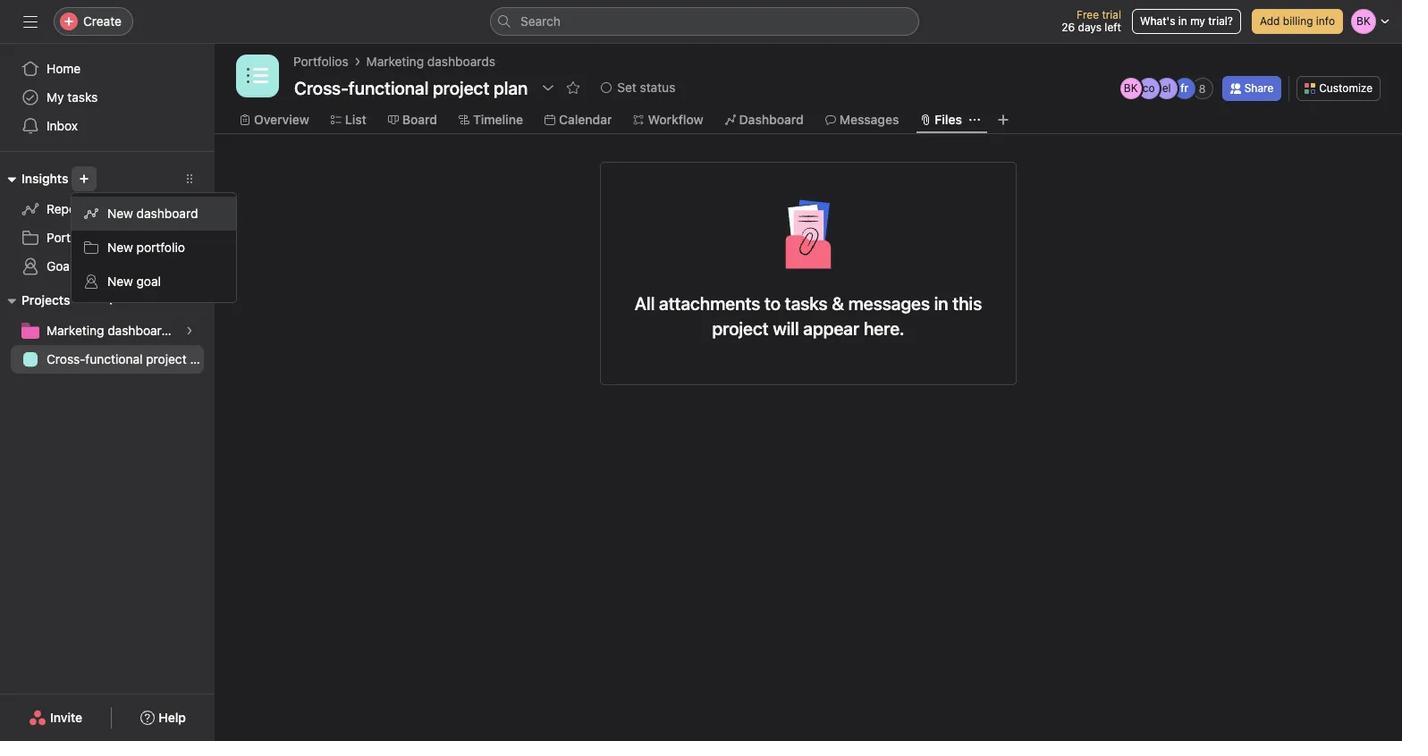 Task type: describe. For each thing, give the bounding box(es) containing it.
projects
[[21, 292, 70, 308]]

dashboard link
[[725, 110, 804, 130]]

what's in my trial?
[[1140, 14, 1233, 28]]

projects element
[[0, 284, 215, 377]]

this
[[953, 293, 982, 314]]

new image
[[79, 174, 90, 184]]

will
[[773, 318, 799, 339]]

help
[[159, 710, 186, 725]]

insights
[[21, 171, 68, 186]]

info
[[1316, 14, 1335, 28]]

fr
[[1181, 81, 1189, 95]]

0 vertical spatial marketing dashboards
[[366, 54, 495, 69]]

share button
[[1222, 76, 1282, 101]]

trial
[[1102, 8, 1122, 21]]

see details, marketing dashboards image
[[184, 326, 195, 336]]

home link
[[11, 55, 204, 83]]

my tasks link
[[11, 83, 204, 112]]

co
[[1143, 81, 1155, 95]]

el
[[1162, 81, 1171, 95]]

my
[[47, 89, 64, 105]]

project inside all attachments to tasks & messages in this project will appear here.
[[712, 318, 769, 339]]

new for new dashboard
[[107, 206, 133, 221]]

0 vertical spatial marketing dashboards link
[[366, 52, 495, 72]]

inbox link
[[11, 112, 204, 140]]

tab actions image
[[969, 114, 980, 125]]

new portfolio
[[107, 240, 185, 255]]

create button
[[54, 7, 133, 36]]

list image
[[247, 65, 268, 87]]

hide sidebar image
[[23, 14, 38, 29]]

&
[[832, 293, 844, 314]]

search
[[521, 13, 561, 29]]

billing
[[1283, 14, 1313, 28]]

portfolios inside insights element
[[47, 230, 102, 245]]

1 horizontal spatial marketing
[[366, 54, 424, 69]]

new dashboard
[[107, 206, 198, 221]]

cross-
[[47, 351, 85, 367]]

invite button
[[17, 702, 94, 734]]

what's in my trial? button
[[1132, 9, 1241, 34]]

goals
[[47, 258, 79, 274]]

create
[[83, 13, 122, 29]]

list
[[345, 112, 367, 127]]

files link
[[921, 110, 962, 130]]

functional
[[85, 351, 143, 367]]

files
[[935, 112, 962, 127]]

reporting link
[[11, 195, 204, 224]]

cross-functional project plan link
[[11, 345, 215, 374]]

search button
[[490, 7, 919, 36]]

add billing info button
[[1252, 9, 1343, 34]]

set status
[[617, 80, 676, 95]]

customize
[[1319, 81, 1373, 95]]

new for new portfolio
[[107, 240, 133, 255]]

help button
[[129, 702, 198, 734]]

calendar link
[[545, 110, 612, 130]]

goal
[[136, 274, 161, 289]]

search list box
[[490, 7, 919, 36]]

insights button
[[0, 168, 68, 190]]

show options image
[[541, 80, 556, 95]]

in inside all attachments to tasks & messages in this project will appear here.
[[934, 293, 949, 314]]

new for new goal
[[107, 274, 133, 289]]

new goal
[[107, 274, 161, 289]]

show options, current sort, top image
[[81, 295, 92, 306]]

0 vertical spatial dashboards
[[427, 54, 495, 69]]

invite
[[50, 710, 82, 725]]

portfolio
[[136, 240, 185, 255]]

dashboard
[[739, 112, 804, 127]]

8
[[1199, 82, 1206, 95]]

all
[[635, 293, 655, 314]]

all attachments to tasks & messages in this project will appear here.
[[635, 293, 982, 339]]

board
[[402, 112, 437, 127]]

reporting
[[47, 201, 103, 216]]

home
[[47, 61, 81, 76]]

new dashboard menu item
[[72, 197, 236, 231]]

my tasks
[[47, 89, 98, 105]]

timeline
[[473, 112, 523, 127]]



Task type: locate. For each thing, give the bounding box(es) containing it.
marketing up board link on the top left
[[366, 54, 424, 69]]

1 horizontal spatial dashboards
[[427, 54, 495, 69]]

to
[[765, 293, 781, 314]]

plan
[[190, 351, 215, 367]]

0 horizontal spatial tasks
[[67, 89, 98, 105]]

marketing inside projects element
[[47, 323, 104, 338]]

in
[[1179, 14, 1188, 28], [934, 293, 949, 314]]

1 horizontal spatial portfolios
[[293, 54, 348, 69]]

in left this
[[934, 293, 949, 314]]

projects button
[[0, 290, 70, 311]]

portfolios
[[293, 54, 348, 69], [47, 230, 102, 245]]

insights element
[[0, 163, 215, 284]]

trial?
[[1209, 14, 1233, 28]]

appear here.
[[803, 318, 905, 339]]

in left my
[[1179, 14, 1188, 28]]

portfolios down reporting
[[47, 230, 102, 245]]

1 horizontal spatial marketing dashboards link
[[366, 52, 495, 72]]

new up the new goal
[[107, 240, 133, 255]]

marketing dashboards up board
[[366, 54, 495, 69]]

1 horizontal spatial portfolios link
[[293, 52, 348, 72]]

0 horizontal spatial in
[[934, 293, 949, 314]]

tasks right my
[[67, 89, 98, 105]]

0 horizontal spatial marketing dashboards
[[47, 323, 176, 338]]

tasks left &
[[785, 293, 828, 314]]

0 horizontal spatial dashboards
[[108, 323, 176, 338]]

3 new from the top
[[107, 274, 133, 289]]

new
[[107, 206, 133, 221], [107, 240, 133, 255], [107, 274, 133, 289]]

1 vertical spatial dashboards
[[108, 323, 176, 338]]

1 horizontal spatial marketing dashboards
[[366, 54, 495, 69]]

0 horizontal spatial portfolios link
[[11, 224, 204, 252]]

0 vertical spatial tasks
[[67, 89, 98, 105]]

marketing up cross-
[[47, 323, 104, 338]]

0 horizontal spatial portfolios
[[47, 230, 102, 245]]

None text field
[[290, 72, 532, 104]]

add tab image
[[996, 113, 1011, 127]]

0 vertical spatial in
[[1179, 14, 1188, 28]]

days
[[1078, 21, 1102, 34]]

1 vertical spatial portfolios link
[[11, 224, 204, 252]]

messages link
[[825, 110, 899, 130]]

tasks inside all attachments to tasks & messages in this project will appear here.
[[785, 293, 828, 314]]

1 vertical spatial project
[[146, 351, 187, 367]]

0 horizontal spatial project
[[146, 351, 187, 367]]

1 vertical spatial in
[[934, 293, 949, 314]]

dashboards up timeline link
[[427, 54, 495, 69]]

2 new from the top
[[107, 240, 133, 255]]

in inside button
[[1179, 14, 1188, 28]]

add
[[1260, 14, 1280, 28]]

0 vertical spatial marketing
[[366, 54, 424, 69]]

project
[[712, 318, 769, 339], [146, 351, 187, 367]]

1 vertical spatial marketing
[[47, 323, 104, 338]]

free
[[1077, 8, 1099, 21]]

1 horizontal spatial project
[[712, 318, 769, 339]]

my
[[1191, 14, 1206, 28]]

marketing dashboards up functional
[[47, 323, 176, 338]]

0 vertical spatial portfolios link
[[293, 52, 348, 72]]

1 vertical spatial portfolios
[[47, 230, 102, 245]]

project down attachments
[[712, 318, 769, 339]]

attachments
[[659, 293, 761, 314]]

messages
[[849, 293, 930, 314]]

1 vertical spatial tasks
[[785, 293, 828, 314]]

0 horizontal spatial marketing dashboards link
[[11, 317, 204, 345]]

marketing dashboards
[[366, 54, 495, 69], [47, 323, 176, 338]]

dashboard
[[136, 206, 198, 221]]

dashboards
[[427, 54, 495, 69], [108, 323, 176, 338]]

0 horizontal spatial marketing
[[47, 323, 104, 338]]

timeline link
[[459, 110, 523, 130]]

1 horizontal spatial in
[[1179, 14, 1188, 28]]

marketing dashboards link up functional
[[11, 317, 204, 345]]

overview link
[[240, 110, 309, 130]]

messages
[[840, 112, 899, 127]]

0 vertical spatial new
[[107, 206, 133, 221]]

marketing
[[366, 54, 424, 69], [47, 323, 104, 338]]

new up new portfolio
[[107, 206, 133, 221]]

dashboards up cross-functional project plan
[[108, 323, 176, 338]]

portfolios link down reporting
[[11, 224, 204, 252]]

1 horizontal spatial tasks
[[785, 293, 828, 314]]

new inside menu item
[[107, 206, 133, 221]]

goals link
[[11, 252, 204, 281]]

board link
[[388, 110, 437, 130]]

cross-functional project plan
[[47, 351, 215, 367]]

what's
[[1140, 14, 1176, 28]]

1 vertical spatial new
[[107, 240, 133, 255]]

calendar
[[559, 112, 612, 127]]

0 vertical spatial portfolios
[[293, 54, 348, 69]]

1 vertical spatial marketing dashboards link
[[11, 317, 204, 345]]

marketing dashboards inside projects element
[[47, 323, 176, 338]]

bk
[[1124, 81, 1138, 95]]

list link
[[331, 110, 367, 130]]

1 new from the top
[[107, 206, 133, 221]]

new project or portfolio image
[[106, 295, 117, 306]]

portfolios link up list link
[[293, 52, 348, 72]]

portfolios up list link
[[293, 54, 348, 69]]

workflow link
[[634, 110, 704, 130]]

tasks inside global element
[[67, 89, 98, 105]]

0 vertical spatial project
[[712, 318, 769, 339]]

add billing info
[[1260, 14, 1335, 28]]

workflow
[[648, 112, 704, 127]]

26
[[1062, 21, 1075, 34]]

marketing dashboards link up board
[[366, 52, 495, 72]]

tasks
[[67, 89, 98, 105], [785, 293, 828, 314]]

set
[[617, 80, 637, 95]]

set status button
[[593, 75, 684, 100]]

free trial 26 days left
[[1062, 8, 1122, 34]]

1 vertical spatial marketing dashboards
[[47, 323, 176, 338]]

left
[[1105, 21, 1122, 34]]

portfolios link
[[293, 52, 348, 72], [11, 224, 204, 252]]

marketing dashboards link
[[366, 52, 495, 72], [11, 317, 204, 345]]

dashboards inside projects element
[[108, 323, 176, 338]]

add to starred image
[[566, 80, 581, 95]]

overview
[[254, 112, 309, 127]]

global element
[[0, 44, 215, 151]]

2 vertical spatial new
[[107, 274, 133, 289]]

inbox
[[47, 118, 78, 133]]

new up new project or portfolio icon
[[107, 274, 133, 289]]

customize button
[[1297, 76, 1381, 101]]

project left plan
[[146, 351, 187, 367]]

share
[[1245, 81, 1274, 95]]

status
[[640, 80, 676, 95]]



Task type: vqa. For each thing, say whether or not it's contained in the screenshot.
the Project Membership
no



